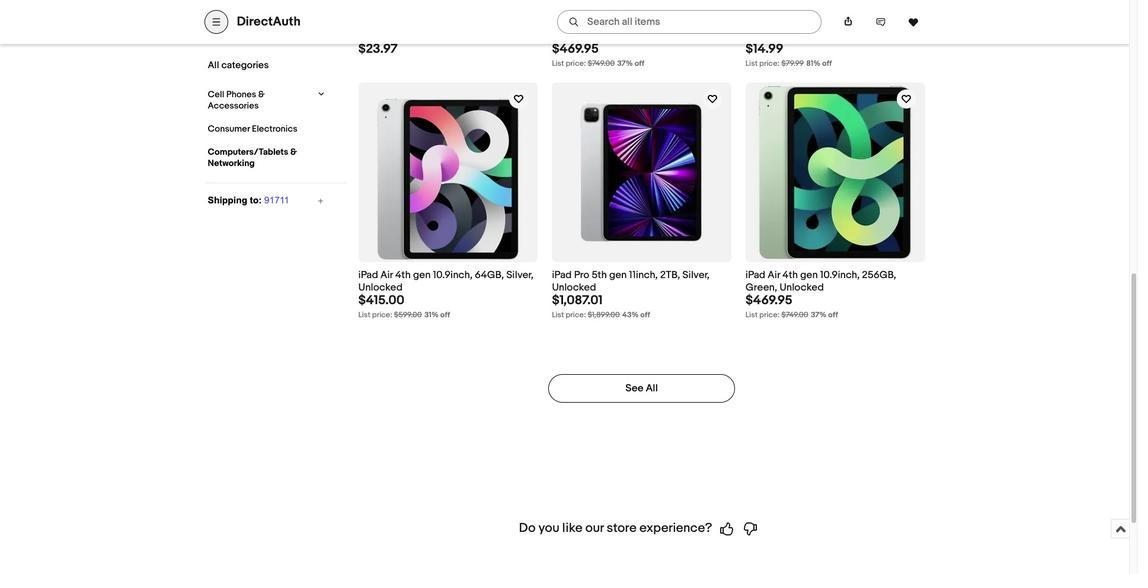 Task type: describe. For each thing, give the bounding box(es) containing it.
price: for ipad air 4th gen 10.9inch, 64gb, silver, unlocked
[[372, 310, 393, 320]]

experience?
[[640, 521, 713, 536]]

off for ipad air 4th gen 10.9inch, 64gb, silver, unlocked
[[441, 310, 450, 320]]

1 vertical spatial $469.95 list price: $749.00 37% off
[[746, 293, 839, 320]]

64gb,
[[475, 269, 504, 281]]

10.9inch, for $469.95
[[821, 269, 860, 281]]

pro inside ipad pro 5th gen 11inch, 2tb, silver, unlocked
[[574, 269, 590, 281]]

ipad inside logitech touch keyboard case w/ trackpad for ipad pro 11" (1st-4th g) (open box)
[[418, 30, 438, 42]]

store
[[607, 521, 637, 536]]

& inside 'computers/tablets & networking'
[[290, 147, 297, 158]]

$14.99
[[746, 42, 784, 57]]

do
[[519, 521, 536, 536]]

$1,087.01
[[552, 293, 603, 309]]

apple smart folio (for 11-inch ipad pro) - soft pink (open box)
[[746, 18, 920, 42]]

4th for ipad air 4th gen 10.9inch, 256gb, rose gold, unlocked
[[589, 18, 605, 29]]

logitech touch keyboard case w/ trackpad for ipad pro 11" (1st-4th g) (open box)
[[359, 18, 518, 54]]

ipad air 4th gen 10.9inch, 64gb, silver, unlocked
[[359, 269, 534, 293]]

green,
[[746, 282, 778, 293]]

(open inside 'apple smart folio (for 11-inch ipad pro) - soft pink (open box)'
[[796, 30, 824, 42]]

unlocked for $469.95
[[780, 282, 824, 293]]

categories
[[221, 59, 269, 71]]

11-
[[848, 18, 858, 29]]

ipad pro 5th gen 11inch, 2tb, silver, unlocked
[[552, 269, 710, 293]]

0 horizontal spatial $469.95
[[552, 42, 599, 57]]

list for ipad air 4th gen 10.9inch, 256gb, green, unlocked
[[746, 310, 758, 320]]

4th for ipad air 4th gen 10.9inch, 64gb, silver, unlocked
[[395, 269, 411, 281]]

g)
[[507, 30, 518, 42]]

unlocked for $1,087.01
[[552, 282, 597, 293]]

off down 'ipad air 4th gen 10.9inch, 256gb, rose gold, unlocked' button
[[635, 59, 645, 68]]

list down gold,
[[552, 59, 564, 68]]

inch
[[858, 18, 878, 29]]

cell phones & accessories link
[[205, 86, 313, 114]]

rose
[[705, 18, 729, 29]]

list for ipad pro 5th gen 11inch, 2tb, silver, unlocked
[[552, 310, 564, 320]]

silver, for $415.00
[[507, 269, 534, 281]]

1 vertical spatial all
[[646, 383, 658, 395]]

directauth link
[[237, 14, 301, 30]]

you
[[539, 521, 560, 536]]

like
[[563, 521, 583, 536]]

43%
[[623, 310, 639, 320]]

do you like our store experience? link
[[519, 521, 765, 536]]

list inside $14.99 list price: $79.99 81% off
[[746, 59, 758, 68]]

pro inside logitech touch keyboard case w/ trackpad for ipad pro 11" (1st-4th g) (open box)
[[440, 30, 456, 42]]

ipad for ipad air 4th gen 10.9inch, 64gb, silver, unlocked
[[359, 269, 378, 281]]

10.9inch, for $415.00
[[433, 269, 473, 281]]

off for ipad air 4th gen 10.9inch, 256gb, green, unlocked
[[829, 310, 839, 320]]

-
[[746, 30, 750, 42]]

phones
[[226, 89, 256, 100]]

1 horizontal spatial $469.95
[[746, 293, 793, 309]]

(for
[[830, 18, 845, 29]]

gen inside ipad air 4th gen 10.9inch, 256gb, rose gold, unlocked
[[607, 18, 625, 29]]

air inside ipad air 4th gen 10.9inch, 256gb, rose gold, unlocked
[[574, 18, 587, 29]]

folio
[[806, 18, 828, 29]]

11inch,
[[629, 269, 658, 281]]

electronics
[[252, 123, 298, 135]]

case
[[479, 18, 503, 29]]

Search all items field
[[557, 10, 822, 34]]

cell
[[208, 89, 224, 100]]

saved seller directauth image
[[908, 17, 919, 27]]

our
[[586, 521, 604, 536]]

$415.00 list price: $599.00 31% off
[[359, 293, 450, 320]]

(1st-
[[470, 30, 489, 42]]

do you like our store experience?
[[519, 521, 713, 536]]

$415.00
[[359, 293, 405, 309]]

consumer
[[208, 123, 250, 135]]

list for ipad air 4th gen 10.9inch, 64gb, silver, unlocked
[[359, 310, 371, 320]]

ipad for ipad pro 5th gen 11inch, 2tb, silver, unlocked
[[552, 269, 572, 281]]

0 vertical spatial $749.00
[[588, 59, 615, 68]]

256gb, for ipad air 4th gen 10.9inch, 256gb, rose gold, unlocked
[[669, 18, 703, 29]]

pink
[[774, 30, 793, 42]]

computers/tablets
[[208, 147, 288, 158]]

gen for $415.00
[[413, 269, 431, 281]]

price: down gold,
[[566, 59, 586, 68]]

gold,
[[552, 30, 578, 42]]

$599.00
[[394, 310, 422, 320]]

$14.99 list price: $79.99 81% off
[[746, 42, 832, 68]]

ipad air 4th gen 10.9inch, 64gb, silver, unlocked button
[[359, 269, 538, 294]]



Task type: vqa. For each thing, say whether or not it's contained in the screenshot.


Task type: locate. For each thing, give the bounding box(es) containing it.
soft
[[752, 30, 772, 42]]

gen for $1,087.01
[[610, 269, 627, 281]]

1 vertical spatial &
[[290, 147, 297, 158]]

air
[[574, 18, 587, 29], [381, 269, 393, 281], [768, 269, 781, 281]]

shipping
[[208, 195, 247, 205]]

to:
[[250, 195, 262, 205]]

37% down ipad air 4th gen 10.9inch, 256gb, green, unlocked
[[811, 310, 827, 320]]

1 vertical spatial box)
[[389, 42, 410, 54]]

silver, inside ipad air 4th gen 10.9inch, 64gb, silver, unlocked
[[507, 269, 534, 281]]

10.9inch, inside ipad air 4th gen 10.9inch, 256gb, green, unlocked
[[821, 269, 860, 281]]

off right 31%
[[441, 310, 450, 320]]

0 vertical spatial $469.95 list price: $749.00 37% off
[[552, 42, 645, 68]]

0 horizontal spatial all
[[208, 59, 219, 71]]

91711
[[264, 195, 289, 205]]

silver, for $1,087.01
[[683, 269, 710, 281]]

list inside $1,087.01 list price: $1,899.00 43% off
[[552, 310, 564, 320]]

$79.99
[[782, 59, 804, 68]]

off
[[635, 59, 645, 68], [823, 59, 832, 68], [441, 310, 450, 320], [641, 310, 651, 320], [829, 310, 839, 320]]

ipad up gold,
[[552, 18, 572, 29]]

touch
[[402, 18, 429, 29]]

&
[[258, 89, 265, 100], [290, 147, 297, 158]]

all categories
[[208, 59, 269, 71]]

silver, right 64gb,
[[507, 269, 534, 281]]

1 horizontal spatial $469.95 list price: $749.00 37% off
[[746, 293, 839, 320]]

price: down $14.99
[[760, 59, 780, 68]]

1 vertical spatial 37%
[[811, 310, 827, 320]]

1 vertical spatial 256gb,
[[863, 269, 897, 281]]

ipad up '$1,087.01'
[[552, 269, 572, 281]]

1 vertical spatial $469.95
[[746, 293, 793, 309]]

(open inside logitech touch keyboard case w/ trackpad for ipad pro 11" (1st-4th g) (open box)
[[359, 42, 387, 54]]

0 horizontal spatial air
[[381, 269, 393, 281]]

ipad for ipad air 4th gen 10.9inch, 256gb, rose gold, unlocked
[[552, 18, 572, 29]]

1 horizontal spatial air
[[574, 18, 587, 29]]

2 horizontal spatial 10.9inch,
[[821, 269, 860, 281]]

0 vertical spatial 37%
[[618, 59, 633, 68]]

0 vertical spatial pro
[[440, 30, 456, 42]]

1 horizontal spatial $749.00
[[782, 310, 809, 320]]

0 vertical spatial $469.95
[[552, 42, 599, 57]]

networking
[[208, 158, 255, 169]]

256gb, inside ipad air 4th gen 10.9inch, 256gb, rose gold, unlocked
[[669, 18, 703, 29]]

ipad inside ipad air 4th gen 10.9inch, 256gb, green, unlocked
[[746, 269, 766, 281]]

10.9inch,
[[627, 18, 667, 29], [433, 269, 473, 281], [821, 269, 860, 281]]

4th for ipad air 4th gen 10.9inch, 256gb, green, unlocked
[[783, 269, 798, 281]]

& inside cell phones & accessories
[[258, 89, 265, 100]]

accessories
[[208, 100, 259, 112]]

10.9inch, inside ipad air 4th gen 10.9inch, 256gb, rose gold, unlocked
[[627, 18, 667, 29]]

0 vertical spatial 256gb,
[[669, 18, 703, 29]]

256gb,
[[669, 18, 703, 29], [863, 269, 897, 281]]

ipad for ipad air 4th gen 10.9inch, 256gb, green, unlocked
[[746, 269, 766, 281]]

ipad inside ipad air 4th gen 10.9inch, 64gb, silver, unlocked
[[359, 269, 378, 281]]

unlocked right green,
[[780, 282, 824, 293]]

list down $14.99
[[746, 59, 758, 68]]

1 vertical spatial $749.00
[[782, 310, 809, 320]]

trackpad
[[359, 30, 401, 42]]

off right 43%
[[641, 310, 651, 320]]

0 vertical spatial all
[[208, 59, 219, 71]]

directauth
[[237, 14, 301, 30]]

off inside $14.99 list price: $79.99 81% off
[[823, 59, 832, 68]]

(open
[[796, 30, 824, 42], [359, 42, 387, 54]]

1 vertical spatial pro
[[574, 269, 590, 281]]

gen for $469.95
[[801, 269, 818, 281]]

$23.97
[[359, 42, 398, 57]]

consumer electronics link
[[205, 120, 320, 138]]

apple
[[746, 18, 774, 29]]

4th inside ipad air 4th gen 10.9inch, 64gb, silver, unlocked
[[395, 269, 411, 281]]

37%
[[618, 59, 633, 68], [811, 310, 827, 320]]

2 horizontal spatial air
[[768, 269, 781, 281]]

box) inside 'apple smart folio (for 11-inch ipad pro) - soft pink (open box)'
[[826, 30, 847, 42]]

for
[[404, 30, 416, 42]]

unlocked up $599.00
[[359, 282, 403, 293]]

11"
[[458, 30, 468, 42]]

unlocked
[[580, 30, 624, 42], [359, 282, 403, 293], [552, 282, 597, 293], [780, 282, 824, 293]]

unlocked right gold,
[[580, 30, 624, 42]]

81%
[[807, 59, 821, 68]]

list inside $415.00 list price: $599.00 31% off
[[359, 310, 371, 320]]

ipad inside ipad pro 5th gen 11inch, 2tb, silver, unlocked
[[552, 269, 572, 281]]

ipad air 4th gen 10.9inch, 64gb, silver, unlocked : quick view image
[[359, 83, 537, 261]]

$1,899.00
[[588, 310, 620, 320]]

air inside ipad air 4th gen 10.9inch, 64gb, silver, unlocked
[[381, 269, 393, 281]]

w/
[[505, 18, 518, 29]]

see all link
[[548, 375, 736, 403]]

ipad air 4th gen 10.9inch, 256gb, rose gold, unlocked
[[552, 18, 729, 42]]

pro
[[440, 30, 456, 42], [574, 269, 590, 281]]

pro left 5th
[[574, 269, 590, 281]]

all up the cell
[[208, 59, 219, 71]]

off inside $1,087.01 list price: $1,899.00 43% off
[[641, 310, 651, 320]]

2tb,
[[661, 269, 681, 281]]

off down ipad air 4th gen 10.9inch, 256gb, green, unlocked button
[[829, 310, 839, 320]]

air for $415.00
[[381, 269, 393, 281]]

unlocked inside ipad air 4th gen 10.9inch, 256gb, rose gold, unlocked
[[580, 30, 624, 42]]

0 horizontal spatial 37%
[[618, 59, 633, 68]]

ipad air 4th gen 10.9inch, 256gb, green, unlocked
[[746, 269, 897, 293]]

apple smart folio (for 11-inch ipad pro) - soft pink (open box) button
[[746, 18, 926, 42]]

1 horizontal spatial 256gb,
[[863, 269, 897, 281]]

1 horizontal spatial 37%
[[811, 310, 827, 320]]

ipad down touch at the top left of page
[[418, 30, 438, 42]]

256gb, inside ipad air 4th gen 10.9inch, 256gb, green, unlocked
[[863, 269, 897, 281]]

computers/tablets & networking link
[[205, 144, 320, 172]]

0 horizontal spatial 10.9inch,
[[433, 269, 473, 281]]

1 horizontal spatial silver,
[[683, 269, 710, 281]]

air up the $415.00
[[381, 269, 393, 281]]

4th
[[589, 18, 605, 29], [489, 30, 505, 42], [395, 269, 411, 281], [783, 269, 798, 281]]

4th inside ipad air 4th gen 10.9inch, 256gb, rose gold, unlocked
[[589, 18, 605, 29]]

ipad air 4th gen 10.9inch, 256gb, green, unlocked button
[[746, 269, 926, 294]]

price: inside $1,087.01 list price: $1,899.00 43% off
[[566, 310, 586, 320]]

smart
[[776, 18, 804, 29]]

price: down the $415.00
[[372, 310, 393, 320]]

unlocked inside ipad pro 5th gen 11inch, 2tb, silver, unlocked
[[552, 282, 597, 293]]

0 horizontal spatial 256gb,
[[669, 18, 703, 29]]

list down the $415.00
[[359, 310, 371, 320]]

1 horizontal spatial 10.9inch,
[[627, 18, 667, 29]]

ipad up the $415.00
[[359, 269, 378, 281]]

all right see
[[646, 383, 658, 395]]

air for $469.95
[[768, 269, 781, 281]]

silver, right '2tb,' on the top
[[683, 269, 710, 281]]

1 vertical spatial (open
[[359, 42, 387, 54]]

unlocked for $415.00
[[359, 282, 403, 293]]

37% down ipad air 4th gen 10.9inch, 256gb, rose gold, unlocked
[[618, 59, 633, 68]]

gen inside ipad pro 5th gen 11inch, 2tb, silver, unlocked
[[610, 269, 627, 281]]

computers/tablets & networking
[[208, 147, 297, 169]]

logitech
[[359, 18, 399, 29]]

1 horizontal spatial (open
[[796, 30, 824, 42]]

air inside ipad air 4th gen 10.9inch, 256gb, green, unlocked
[[768, 269, 781, 281]]

keyboard
[[432, 18, 476, 29]]

0 horizontal spatial pro
[[440, 30, 456, 42]]

price: for ipad air 4th gen 10.9inch, 256gb, green, unlocked
[[760, 310, 780, 320]]

list down '$1,087.01'
[[552, 310, 564, 320]]

off inside $415.00 list price: $599.00 31% off
[[441, 310, 450, 320]]

0 horizontal spatial box)
[[389, 42, 410, 54]]

$749.00 down ipad air 4th gen 10.9inch, 256gb, green, unlocked
[[782, 310, 809, 320]]

see all
[[626, 383, 658, 395]]

2 silver, from the left
[[683, 269, 710, 281]]

air up green,
[[768, 269, 781, 281]]

price: inside $415.00 list price: $599.00 31% off
[[372, 310, 393, 320]]

ipad
[[552, 18, 572, 29], [880, 18, 900, 29], [418, 30, 438, 42], [359, 269, 378, 281], [552, 269, 572, 281], [746, 269, 766, 281]]

& down electronics at the left top
[[290, 147, 297, 158]]

off for ipad pro 5th gen 11inch, 2tb, silver, unlocked
[[641, 310, 651, 320]]

5th
[[592, 269, 607, 281]]

0 horizontal spatial silver,
[[507, 269, 534, 281]]

price: for ipad pro 5th gen 11inch, 2tb, silver, unlocked
[[566, 310, 586, 320]]

0 horizontal spatial $749.00
[[588, 59, 615, 68]]

price:
[[566, 59, 586, 68], [760, 59, 780, 68], [372, 310, 393, 320], [566, 310, 586, 320], [760, 310, 780, 320]]

1 silver, from the left
[[507, 269, 534, 281]]

pro)
[[902, 18, 920, 29]]

31%
[[425, 310, 439, 320]]

box) inside logitech touch keyboard case w/ trackpad for ipad pro 11" (1st-4th g) (open box)
[[389, 42, 410, 54]]

gen inside ipad air 4th gen 10.9inch, 64gb, silver, unlocked
[[413, 269, 431, 281]]

ipad air 4th gen 10.9inch, 256gb, rose gold, unlocked button
[[552, 18, 732, 42]]

1 horizontal spatial box)
[[826, 30, 847, 42]]

consumer electronics
[[208, 123, 298, 135]]

$469.95 list price: $749.00 37% off
[[552, 42, 645, 68], [746, 293, 839, 320]]

0 horizontal spatial $469.95 list price: $749.00 37% off
[[552, 42, 645, 68]]

unlocked inside ipad air 4th gen 10.9inch, 256gb, green, unlocked
[[780, 282, 824, 293]]

air up gold,
[[574, 18, 587, 29]]

1 horizontal spatial pro
[[574, 269, 590, 281]]

0 horizontal spatial (open
[[359, 42, 387, 54]]

box) down the for
[[389, 42, 410, 54]]

4th inside ipad air 4th gen 10.9inch, 256gb, green, unlocked
[[783, 269, 798, 281]]

list
[[552, 59, 564, 68], [746, 59, 758, 68], [359, 310, 371, 320], [552, 310, 564, 320], [746, 310, 758, 320]]

ipad inside ipad air 4th gen 10.9inch, 256gb, rose gold, unlocked
[[552, 18, 572, 29]]

0 vertical spatial &
[[258, 89, 265, 100]]

10.9inch, inside ipad air 4th gen 10.9inch, 64gb, silver, unlocked
[[433, 269, 473, 281]]

price: inside $14.99 list price: $79.99 81% off
[[760, 59, 780, 68]]

ipad pro 5th gen 11inch, 2tb, silver, unlocked : quick view image
[[553, 83, 731, 261]]

price: down '$1,087.01'
[[566, 310, 586, 320]]

ipad inside 'apple smart folio (for 11-inch ipad pro) - soft pink (open box)'
[[880, 18, 900, 29]]

off right 81%
[[823, 59, 832, 68]]

ipad air 4th gen 10.9inch, 256gb, green, unlocked : quick view image
[[747, 83, 925, 261]]

see
[[626, 383, 644, 395]]

1 horizontal spatial all
[[646, 383, 658, 395]]

list down green,
[[746, 310, 758, 320]]

(open down folio
[[796, 30, 824, 42]]

all categories link
[[205, 56, 325, 74]]

(open down trackpad
[[359, 42, 387, 54]]

$469.95
[[552, 42, 599, 57], [746, 293, 793, 309]]

box)
[[826, 30, 847, 42], [389, 42, 410, 54]]

gen inside ipad air 4th gen 10.9inch, 256gb, green, unlocked
[[801, 269, 818, 281]]

shipping to: 91711
[[208, 195, 289, 205]]

0 horizontal spatial &
[[258, 89, 265, 100]]

unlocked down 5th
[[552, 282, 597, 293]]

0 vertical spatial (open
[[796, 30, 824, 42]]

ipad left the pro)
[[880, 18, 900, 29]]

silver, inside ipad pro 5th gen 11inch, 2tb, silver, unlocked
[[683, 269, 710, 281]]

4th inside logitech touch keyboard case w/ trackpad for ipad pro 11" (1st-4th g) (open box)
[[489, 30, 505, 42]]

box) down (for
[[826, 30, 847, 42]]

1 horizontal spatial &
[[290, 147, 297, 158]]

& right phones
[[258, 89, 265, 100]]

gen
[[607, 18, 625, 29], [413, 269, 431, 281], [610, 269, 627, 281], [801, 269, 818, 281]]

256gb, for ipad air 4th gen 10.9inch, 256gb, green, unlocked
[[863, 269, 897, 281]]

unlocked inside ipad air 4th gen 10.9inch, 64gb, silver, unlocked
[[359, 282, 403, 293]]

0 vertical spatial box)
[[826, 30, 847, 42]]

$749.00 down ipad air 4th gen 10.9inch, 256gb, rose gold, unlocked
[[588, 59, 615, 68]]

pro down the 'keyboard'
[[440, 30, 456, 42]]

silver,
[[507, 269, 534, 281], [683, 269, 710, 281]]

ipad up green,
[[746, 269, 766, 281]]

$1,087.01 list price: $1,899.00 43% off
[[552, 293, 651, 320]]

price: down green,
[[760, 310, 780, 320]]

ipad pro 5th gen 11inch, 2tb, silver, unlocked button
[[552, 269, 732, 294]]

cell phones & accessories
[[208, 89, 265, 112]]



